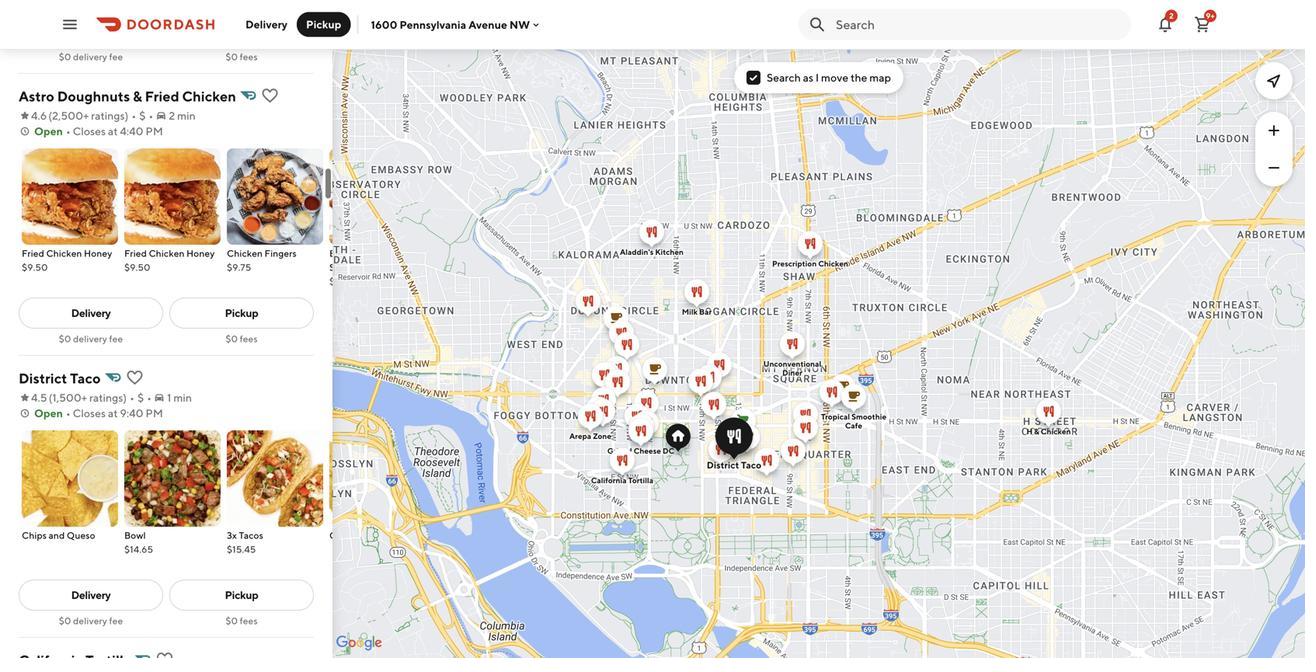 Task type: locate. For each thing, give the bounding box(es) containing it.
0 vertical spatial )
[[125, 109, 129, 122]]

at for taco
[[108, 407, 118, 420]]

1 vertical spatial click to add this store to your saved list image
[[156, 651, 174, 658]]

closes for doughnuts
[[73, 125, 106, 138]]

0 vertical spatial $
[[139, 109, 146, 122]]

notification bell image
[[1157, 15, 1175, 34]]

delivery up district taco at bottom
[[71, 307, 111, 320]]

1 ( from the top
[[48, 109, 52, 122]]

delivery down queso
[[71, 589, 111, 602]]

pm
[[146, 125, 163, 138], [146, 407, 163, 420]]

1 vertical spatial min
[[174, 391, 192, 404]]

$0
[[59, 51, 71, 62], [226, 51, 238, 62], [59, 333, 71, 344], [226, 333, 238, 344], [59, 616, 71, 627], [226, 616, 238, 627]]

at
[[108, 125, 118, 138], [108, 407, 118, 420]]

1 fees from the top
[[240, 51, 258, 62]]

9:40
[[120, 407, 143, 420]]

&
[[133, 88, 142, 105], [1035, 427, 1040, 436], [1035, 427, 1040, 436]]

• up 9:40
[[130, 391, 134, 404]]

1 pickup link from the top
[[169, 298, 314, 329]]

pickup right delivery button
[[306, 18, 342, 31]]

chips
[[22, 530, 47, 541]]

) for doughnuts
[[125, 109, 129, 122]]

•
[[132, 109, 136, 122], [149, 109, 153, 122], [66, 125, 71, 138], [130, 391, 134, 404], [147, 391, 152, 404], [66, 407, 71, 420]]

1 vertical spatial $0 fees
[[226, 333, 258, 344]]

2 fried chicken honey image from the left
[[124, 148, 221, 245]]

chicken inside chicken fingers $9.75
[[227, 248, 263, 259]]

( for astro
[[48, 109, 52, 122]]

3 fee from the top
[[109, 616, 123, 627]]

search
[[767, 71, 801, 84]]

1 horizontal spatial fried chicken honey image
[[124, 148, 221, 245]]

2 at from the top
[[108, 407, 118, 420]]

aladdin's kitchen prescription chicken
[[620, 248, 849, 268], [620, 248, 849, 268]]

1 horizontal spatial click to add this store to your saved list image
[[261, 86, 280, 105]]

pickup
[[306, 18, 342, 31], [225, 307, 258, 320], [225, 589, 258, 602]]

2 $0 fees from the top
[[226, 333, 258, 344]]

ratings up open • closes at 9:40 pm
[[89, 391, 123, 404]]

$0 fees for astro doughnuts & fried chicken
[[226, 333, 258, 344]]

2 pm from the top
[[146, 407, 163, 420]]

2 down astro doughnuts & fried chicken
[[169, 109, 175, 122]]

$ up 9:40
[[138, 391, 144, 404]]

open for district
[[34, 407, 63, 420]]

closes down ( 1,500+ ratings )
[[73, 407, 106, 420]]

1 open from the top
[[34, 125, 63, 138]]

pickup link down $9.75
[[169, 298, 314, 329]]

1 vertical spatial • $
[[130, 391, 144, 404]]

tropical
[[822, 412, 851, 421], [822, 412, 851, 421]]

$0 fees down delivery button
[[226, 51, 258, 62]]

3 fees from the top
[[240, 616, 258, 627]]

unconventional diner
[[764, 360, 822, 377], [764, 360, 822, 377]]

$0 fees
[[226, 51, 258, 62], [226, 333, 258, 344], [226, 616, 258, 627]]

2 $0 delivery fee from the top
[[59, 333, 123, 344]]

2 vertical spatial $0 fees
[[226, 616, 258, 627]]

1 vertical spatial ratings
[[89, 391, 123, 404]]

(
[[48, 109, 52, 122], [49, 391, 52, 404]]

tropical smoothie cafe
[[822, 412, 887, 430], [822, 412, 887, 430]]

2 fees from the top
[[240, 333, 258, 344]]

delivery
[[73, 51, 107, 62], [73, 333, 107, 344], [73, 616, 107, 627]]

0 vertical spatial pm
[[146, 125, 163, 138]]

move
[[822, 71, 849, 84]]

ratings
[[91, 109, 125, 122], [89, 391, 123, 404]]

1 at from the top
[[108, 125, 118, 138]]

1 vertical spatial fee
[[109, 333, 123, 344]]

arepa zone
[[570, 432, 612, 441], [570, 432, 612, 441]]

2 pickup link from the top
[[169, 580, 314, 611]]

1 vertical spatial pm
[[146, 407, 163, 420]]

2
[[1170, 11, 1175, 20], [169, 109, 175, 122]]

0 vertical spatial ratings
[[91, 109, 125, 122]]

0 horizontal spatial $9.50
[[22, 262, 48, 273]]

pickup down $9.75
[[225, 307, 258, 320]]

pickup for astro doughnuts & fried chicken
[[225, 307, 258, 320]]

closes
[[73, 125, 106, 138], [73, 407, 106, 420]]

2 delivery link from the top
[[19, 580, 163, 611]]

• $ for doughnuts
[[132, 109, 146, 122]]

( 1,500+ ratings )
[[49, 391, 127, 404]]

1 vertical spatial open
[[34, 407, 63, 420]]

0 vertical spatial at
[[108, 125, 118, 138]]

2 delivery from the top
[[73, 333, 107, 344]]

2 fried chicken honey $9.50 from the left
[[124, 248, 215, 273]]

2 vertical spatial $0 delivery fee
[[59, 616, 123, 627]]

at for doughnuts
[[108, 125, 118, 138]]

prescription
[[773, 259, 817, 268], [773, 259, 817, 268]]

min down astro doughnuts & fried chicken
[[177, 109, 196, 122]]

1 fried chicken honey image from the left
[[22, 148, 118, 245]]

$0 delivery fee for taco
[[59, 616, 123, 627]]

$ up the '4:40'
[[139, 109, 146, 122]]

0 vertical spatial closes
[[73, 125, 106, 138]]

delivery
[[246, 18, 288, 31], [71, 307, 111, 320], [71, 589, 111, 602]]

powered by google image
[[337, 636, 382, 651]]

$14.65
[[124, 544, 153, 555]]

avenue
[[469, 18, 508, 31]]

bowl image
[[124, 431, 221, 527]]

2 closes from the top
[[73, 407, 106, 420]]

fees down $9.75
[[240, 333, 258, 344]]

average rating of 4.6 out of 5 element
[[19, 108, 47, 124]]

pickup down $15.45
[[225, 589, 258, 602]]

fried chicken honey image down open • closes at 4:40 pm on the left of the page
[[22, 148, 118, 245]]

at left the '4:40'
[[108, 125, 118, 138]]

open down 4.6
[[34, 125, 63, 138]]

( right 4.6
[[48, 109, 52, 122]]

)
[[125, 109, 129, 122], [123, 391, 127, 404]]

( 2,500+ ratings )
[[48, 109, 129, 122]]

closes for taco
[[73, 407, 106, 420]]

arepa
[[570, 432, 592, 441], [570, 432, 592, 441]]

delivery left pickup button
[[246, 18, 288, 31]]

click to add this store to your saved list image
[[261, 86, 280, 105], [156, 651, 174, 658]]

1600
[[371, 18, 398, 31]]

$0 fees down $9.75
[[226, 333, 258, 344]]

4:40
[[120, 125, 143, 138]]

pm right 9:40
[[146, 407, 163, 420]]

delivery link
[[19, 298, 163, 329], [19, 580, 163, 611]]

average rating of 4.5 out of 5 element
[[19, 390, 47, 406]]

4.6
[[31, 109, 47, 122]]

delivery for district taco
[[71, 589, 111, 602]]

2 vertical spatial delivery
[[73, 616, 107, 627]]

smoothie
[[852, 412, 887, 421], [852, 412, 887, 421]]

h
[[1027, 427, 1033, 436], [1027, 427, 1033, 436]]

at left 9:40
[[108, 407, 118, 420]]

zoom out image
[[1266, 159, 1284, 177]]

map
[[870, 71, 892, 84]]

honey
[[84, 248, 112, 259], [187, 248, 215, 259]]

milk
[[682, 307, 698, 316], [682, 307, 698, 316]]

1 pm from the top
[[146, 125, 163, 138]]

california
[[591, 476, 627, 485], [591, 476, 627, 485]]

1 closes from the top
[[73, 125, 106, 138]]

1 horizontal spatial $9.50
[[124, 262, 151, 273]]

0 vertical spatial • $
[[132, 109, 146, 122]]

diner
[[783, 368, 803, 377], [783, 368, 803, 377]]

open
[[34, 125, 63, 138], [34, 407, 63, 420]]

min right 1
[[174, 391, 192, 404]]

pickup link for astro doughnuts & fried chicken
[[169, 298, 314, 329]]

0 vertical spatial delivery link
[[19, 298, 163, 329]]

cafe
[[846, 421, 863, 430], [846, 421, 863, 430]]

0 vertical spatial delivery
[[73, 51, 107, 62]]

1
[[167, 391, 171, 404]]

dc
[[663, 447, 675, 456], [663, 447, 675, 456]]

delivery link up district taco at bottom
[[19, 298, 163, 329]]

milk bar
[[682, 307, 712, 316], [682, 307, 712, 316]]

1 vertical spatial $0 delivery fee
[[59, 333, 123, 344]]

zone
[[593, 432, 612, 441], [593, 432, 612, 441]]

$0 delivery fee for doughnuts
[[59, 333, 123, 344]]

3 delivery from the top
[[73, 616, 107, 627]]

$0 fees down $15.45
[[226, 616, 258, 627]]

1 vertical spatial (
[[49, 391, 52, 404]]

fee
[[109, 51, 123, 62], [109, 333, 123, 344], [109, 616, 123, 627]]

0 vertical spatial 2
[[1170, 11, 1175, 20]]

) up the '4:40'
[[125, 109, 129, 122]]

grilled cheese dc district taco california tortilla
[[591, 447, 762, 485], [591, 447, 762, 485]]

astro doughnuts & fried chicken
[[19, 88, 236, 105]]

2,500+
[[52, 109, 89, 122]]

2 vertical spatial fee
[[109, 616, 123, 627]]

2 vertical spatial delivery
[[71, 589, 111, 602]]

2 vertical spatial fees
[[240, 616, 258, 627]]

2 vertical spatial pickup
[[225, 589, 258, 602]]

district
[[19, 370, 67, 387], [707, 460, 740, 471], [707, 460, 740, 471]]

0 horizontal spatial honey
[[84, 248, 112, 259]]

1 fried chicken honey $9.50 from the left
[[22, 248, 112, 273]]

• $
[[132, 109, 146, 122], [130, 391, 144, 404]]

1 vertical spatial )
[[123, 391, 127, 404]]

• up the '4:40'
[[132, 109, 136, 122]]

1600 pennsylvania avenue nw
[[371, 18, 530, 31]]

chips and queso button
[[22, 431, 118, 543]]

fried chicken honey $9.50
[[22, 248, 112, 273], [124, 248, 215, 273]]

$0 fees for district taco
[[226, 616, 258, 627]]

1 vertical spatial fees
[[240, 333, 258, 344]]

fees
[[240, 51, 258, 62], [240, 333, 258, 344], [240, 616, 258, 627]]

0 vertical spatial fees
[[240, 51, 258, 62]]

1 vertical spatial pickup
[[225, 307, 258, 320]]

0 vertical spatial pickup
[[306, 18, 342, 31]]

2 fee from the top
[[109, 333, 123, 344]]

open down 4.5
[[34, 407, 63, 420]]

pickup link
[[169, 298, 314, 329], [169, 580, 314, 611]]

) up 9:40
[[123, 391, 127, 404]]

bowl $14.65
[[124, 530, 153, 555]]

3 $0 delivery fee from the top
[[59, 616, 123, 627]]

click to add this store to your saved list image
[[125, 368, 144, 387]]

fried chicken honey image
[[22, 148, 118, 245], [124, 148, 221, 245]]

$0 delivery fee
[[59, 51, 123, 62], [59, 333, 123, 344], [59, 616, 123, 627]]

$9.75
[[227, 262, 251, 273]]

1,500+
[[52, 391, 87, 404]]

1 vertical spatial delivery
[[73, 333, 107, 344]]

1 horizontal spatial 2
[[1170, 11, 1175, 20]]

0 vertical spatial (
[[48, 109, 52, 122]]

2 left 9+ button
[[1170, 11, 1175, 20]]

1 vertical spatial delivery link
[[19, 580, 163, 611]]

• $ up 9:40
[[130, 391, 144, 404]]

bar
[[700, 307, 712, 316], [700, 307, 712, 316]]

and
[[49, 530, 65, 541]]

fried
[[145, 88, 179, 105], [22, 248, 44, 259], [124, 248, 147, 259]]

pickup link down $15.45
[[169, 580, 314, 611]]

map region
[[282, 0, 1306, 658]]

( right 4.5
[[49, 391, 52, 404]]

$
[[139, 109, 146, 122], [138, 391, 144, 404]]

chicken
[[182, 88, 236, 105], [46, 248, 82, 259], [149, 248, 185, 259], [227, 248, 263, 259], [819, 259, 849, 268], [819, 259, 849, 268], [1042, 427, 1072, 436], [1042, 427, 1072, 436]]

fees down delivery button
[[240, 51, 258, 62]]

0 horizontal spatial 2
[[169, 109, 175, 122]]

grilled
[[608, 447, 633, 456], [608, 447, 633, 456]]

astro
[[19, 88, 54, 105]]

1 vertical spatial 2
[[169, 109, 175, 122]]

taco
[[70, 370, 101, 387], [742, 460, 762, 471], [742, 460, 762, 471]]

0 vertical spatial $0 delivery fee
[[59, 51, 123, 62]]

1 vertical spatial pickup link
[[169, 580, 314, 611]]

• $ up the '4:40'
[[132, 109, 146, 122]]

1 vertical spatial at
[[108, 407, 118, 420]]

delivery link down queso
[[19, 580, 163, 611]]

3 $0 fees from the top
[[226, 616, 258, 627]]

0 horizontal spatial fried chicken honey image
[[22, 148, 118, 245]]

0 vertical spatial open
[[34, 125, 63, 138]]

0 horizontal spatial fried chicken honey $9.50
[[22, 248, 112, 273]]

1 delivery from the top
[[73, 51, 107, 62]]

min
[[177, 109, 196, 122], [174, 391, 192, 404]]

1 vertical spatial $
[[138, 391, 144, 404]]

bowl
[[124, 530, 146, 541]]

delivery for astro doughnuts & fried chicken
[[71, 307, 111, 320]]

0 vertical spatial pickup link
[[169, 298, 314, 329]]

pickup inside button
[[306, 18, 342, 31]]

• down 1,500+
[[66, 407, 71, 420]]

kitchen
[[656, 248, 684, 257], [656, 248, 684, 257]]

1 vertical spatial closes
[[73, 407, 106, 420]]

delivery for taco
[[73, 616, 107, 627]]

delivery button
[[236, 12, 297, 37]]

2 open from the top
[[34, 407, 63, 420]]

2 ( from the top
[[49, 391, 52, 404]]

cheese
[[634, 447, 662, 456], [634, 447, 662, 456]]

2 for 2 min
[[169, 109, 175, 122]]

0 vertical spatial min
[[177, 109, 196, 122]]

1 min
[[167, 391, 192, 404]]

0 vertical spatial delivery
[[246, 18, 288, 31]]

h & chicken
[[1027, 427, 1072, 436], [1027, 427, 1072, 436]]

1 vertical spatial delivery
[[71, 307, 111, 320]]

nw
[[510, 18, 530, 31]]

fried chicken honey image down the '4:40'
[[124, 148, 221, 245]]

1 horizontal spatial fried chicken honey $9.50
[[124, 248, 215, 273]]

0 vertical spatial $0 fees
[[226, 51, 258, 62]]

1 $0 delivery fee from the top
[[59, 51, 123, 62]]

fees down $15.45
[[240, 616, 258, 627]]

pickup link for district taco
[[169, 580, 314, 611]]

0 vertical spatial fee
[[109, 51, 123, 62]]

delivery link for taco
[[19, 580, 163, 611]]

closes down ( 2,500+ ratings )
[[73, 125, 106, 138]]

1 horizontal spatial honey
[[187, 248, 215, 259]]

fried chicken honey $9.50 for 1st fried chicken honey image from left
[[22, 248, 112, 273]]

pm right the '4:40'
[[146, 125, 163, 138]]

ratings up open • closes at 4:40 pm on the left of the page
[[91, 109, 125, 122]]

1 delivery link from the top
[[19, 298, 163, 329]]

$9.50
[[22, 262, 48, 273], [124, 262, 151, 273]]



Task type: describe. For each thing, give the bounding box(es) containing it.
$15.45
[[227, 544, 256, 555]]

4.5
[[31, 391, 47, 404]]

• left 1
[[147, 391, 152, 404]]

tacos
[[239, 530, 263, 541]]

recenter the map image
[[1266, 72, 1284, 90]]

fee for taco
[[109, 616, 123, 627]]

3x
[[227, 530, 237, 541]]

2 for 2
[[1170, 11, 1175, 20]]

open • closes at 9:40 pm
[[34, 407, 163, 420]]

0 horizontal spatial click to add this store to your saved list image
[[156, 651, 174, 658]]

( for district
[[49, 391, 52, 404]]

• down 2,500+
[[66, 125, 71, 138]]

fried chicken honey $9.50 for second fried chicken honey image from the left
[[124, 248, 215, 273]]

fee for doughnuts
[[109, 333, 123, 344]]

1 items, open order cart image
[[1194, 15, 1213, 34]]

2 $9.50 from the left
[[124, 262, 151, 273]]

district taco
[[19, 370, 101, 387]]

pm for taco
[[146, 407, 163, 420]]

delivery for doughnuts
[[73, 333, 107, 344]]

1 $0 fees from the top
[[226, 51, 258, 62]]

3x tacos image
[[227, 431, 323, 527]]

• down astro doughnuts & fried chicken
[[149, 109, 153, 122]]

the
[[851, 71, 868, 84]]

chips and queso image
[[22, 431, 118, 527]]

min for astro doughnuts & fried chicken
[[177, 109, 196, 122]]

1600 pennsylvania avenue nw button
[[371, 18, 543, 31]]

as
[[804, 71, 814, 84]]

i
[[816, 71, 820, 84]]

fees for district taco
[[240, 616, 258, 627]]

9+ button
[[1188, 9, 1219, 40]]

pennsylvania
[[400, 18, 467, 31]]

$ for taco
[[138, 391, 144, 404]]

doughnuts
[[57, 88, 130, 105]]

zoom in image
[[1266, 121, 1284, 140]]

9+
[[1207, 11, 1216, 20]]

pickup for district taco
[[225, 589, 258, 602]]

search as i move the map
[[767, 71, 892, 84]]

3x tacos $15.45
[[227, 530, 263, 555]]

2 min
[[169, 109, 196, 122]]

1 fee from the top
[[109, 51, 123, 62]]

$ for doughnuts
[[139, 109, 146, 122]]

ratings for doughnuts
[[91, 109, 125, 122]]

fingers
[[265, 248, 297, 259]]

) for taco
[[123, 391, 127, 404]]

ratings for taco
[[89, 391, 123, 404]]

chicken fingers $9.75
[[227, 248, 297, 273]]

pickup button
[[297, 12, 351, 37]]

delivery link for doughnuts
[[19, 298, 163, 329]]

open for astro
[[34, 125, 63, 138]]

open menu image
[[61, 15, 79, 34]]

2 honey from the left
[[187, 248, 215, 259]]

queso
[[67, 530, 95, 541]]

open • closes at 4:40 pm
[[34, 125, 163, 138]]

delivery inside button
[[246, 18, 288, 31]]

1 honey from the left
[[84, 248, 112, 259]]

1 $9.50 from the left
[[22, 262, 48, 273]]

fees for astro doughnuts & fried chicken
[[240, 333, 258, 344]]

chips and queso
[[22, 530, 95, 541]]

• $ for taco
[[130, 391, 144, 404]]

Search as I move the map checkbox
[[747, 71, 761, 85]]

0 vertical spatial click to add this store to your saved list image
[[261, 86, 280, 105]]

Store search: begin typing to search for stores available on DoorDash text field
[[836, 16, 1123, 33]]

pm for doughnuts
[[146, 125, 163, 138]]

min for district taco
[[174, 391, 192, 404]]

chicken fingers image
[[227, 148, 323, 245]]



Task type: vqa. For each thing, say whether or not it's contained in the screenshot.
2nd Choose
no



